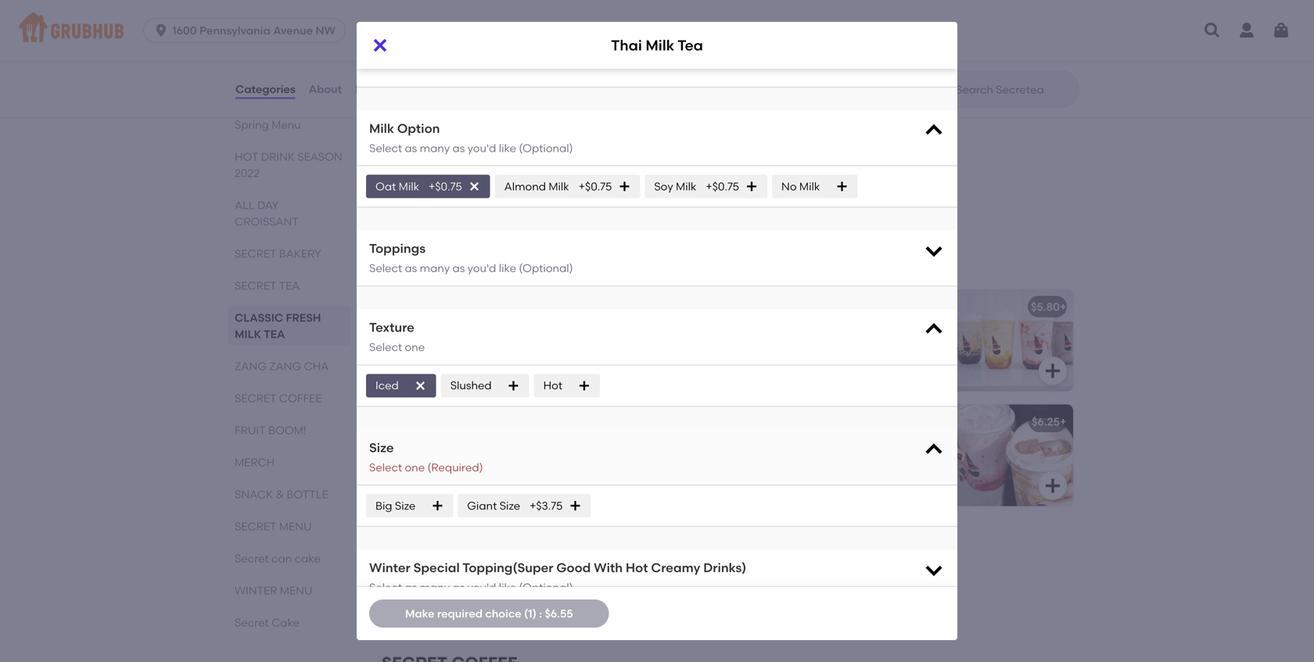 Task type: describe. For each thing, give the bounding box(es) containing it.
1600
[[172, 24, 197, 37]]

1600 pennsylvania avenue nw button
[[143, 18, 352, 43]]

zang down milk
[[235, 360, 267, 373]]

sugar
[[431, 301, 463, 314]]

no
[[782, 180, 797, 193]]

special
[[414, 561, 460, 576]]

almond
[[504, 180, 546, 193]]

+ for "mango dirty milk" image
[[1060, 301, 1067, 314]]

select for texture
[[369, 341, 402, 354]]

10 max
[[369, 15, 406, 29]]

taro
[[745, 15, 769, 28]]

you'd inside winter special topping(super good with hot creamy drinks) select as many as you'd like (optional)
[[468, 582, 496, 595]]

mango
[[745, 301, 783, 314]]

mango dirty milk
[[745, 301, 835, 314]]

like inside winter special topping(super good with hot creamy drinks) select as many as you'd like (optional)
[[499, 582, 516, 595]]

2 dirty from the left
[[785, 301, 811, 314]]

$6.25
[[1032, 416, 1060, 429]]

winter menu
[[235, 585, 313, 598]]

can
[[272, 552, 292, 566]]

0 vertical spatial cha
[[491, 253, 530, 273]]

tea inside classic fresh milk tea
[[264, 328, 285, 341]]

boom!
[[268, 424, 306, 437]]

almond milk
[[504, 180, 569, 193]]

zang up brown
[[382, 253, 432, 273]]

about button
[[308, 61, 343, 117]]

+$3.75
[[530, 500, 563, 513]]

classic
[[235, 311, 283, 325]]

coffee
[[279, 392, 322, 405]]

+$0.75 for soy milk
[[706, 180, 740, 193]]

milk inside the "milk option select as many as you'd like (optional)"
[[369, 121, 394, 136]]

taro milk tea
[[745, 15, 815, 28]]

secret milk tea image
[[606, 4, 723, 106]]

milk inside button
[[771, 15, 793, 28]]

all
[[235, 199, 255, 212]]

2 not from the top
[[439, 438, 456, 451]]

max
[[383, 15, 406, 29]]

secret for secret bakery
[[235, 247, 277, 261]]

winter
[[369, 561, 411, 576]]

merch
[[235, 456, 275, 470]]

categories
[[236, 82, 296, 96]]

thai milk tea image
[[606, 119, 723, 221]]

day
[[257, 199, 279, 212]]

svg image inside 1600 pennsylvania avenue nw "button"
[[153, 23, 169, 38]]

winter special topping(super good with hot creamy drinks) select as many as you'd like (optional)
[[369, 561, 747, 595]]

fruit
[[235, 424, 266, 437]]

requires
[[369, 50, 415, 63]]

spring menu
[[235, 118, 301, 131]]

cake
[[272, 617, 300, 630]]

secret for secret milk tea
[[394, 15, 429, 28]]

many inside winter special topping(super good with hot creamy drinks) select as many as you'd like (optional)
[[420, 582, 450, 595]]

make
[[405, 608, 435, 621]]

hot drink season 2022
[[235, 150, 343, 180]]

choice
[[485, 608, 522, 621]]

menu
[[272, 118, 301, 131]]

&
[[276, 488, 284, 502]]

reviews
[[355, 82, 399, 96]]

soy
[[654, 180, 674, 193]]

0 vertical spatial thai milk tea
[[611, 37, 703, 54]]

many inside toppings select as many as you'd like (optional)
[[420, 262, 450, 275]]

secret menu
[[235, 520, 312, 534]]

secret for secret menu
[[235, 520, 277, 534]]

no milk
[[782, 180, 820, 193]]

secret can cake
[[235, 552, 321, 566]]

(required)
[[428, 461, 483, 475]]

boba
[[465, 301, 494, 314]]

1 dirty from the left
[[497, 301, 522, 314]]

menu for winter menu
[[280, 585, 313, 598]]

big
[[376, 500, 392, 513]]

:
[[539, 608, 542, 621]]

required
[[437, 608, 483, 621]]

1600 pennsylvania avenue nw
[[172, 24, 336, 37]]

bakery
[[279, 247, 321, 261]]

zang up brown sugar boba dirty milk
[[436, 253, 487, 273]]

secret cake
[[235, 617, 300, 630]]

soy milk
[[654, 180, 697, 193]]

topping for thai milk tea image
[[394, 152, 436, 165]]

size inside size select one (required)
[[369, 440, 394, 456]]

0 vertical spatial hot
[[544, 379, 563, 393]]

about
[[309, 82, 342, 96]]

topping not included! for strawberry dirty milk "image"
[[394, 553, 508, 566]]

like inside the "milk option select as many as you'd like (optional)"
[[499, 142, 516, 155]]

peanut butter lotus dirty milk image
[[956, 405, 1074, 507]]

one for size
[[405, 461, 425, 475]]

search icon image
[[931, 80, 950, 99]]

min
[[431, 50, 451, 63]]

zang up secret coffee at left
[[269, 360, 301, 373]]

select inside winter special topping(super good with hot creamy drinks) select as many as you'd like (optional)
[[369, 582, 402, 595]]

toppings
[[369, 241, 426, 256]]

$5.55 + for the secret milk tea image at the top of the page
[[681, 15, 716, 28]]

not for thai milk tea image
[[439, 152, 456, 165]]

like inside toppings select as many as you'd like (optional)
[[499, 262, 516, 275]]

requires 15 min notice
[[369, 50, 487, 63]]

15
[[418, 50, 428, 63]]

brown sugar boba dirty milk image
[[606, 290, 723, 392]]

pennsylvania
[[200, 24, 271, 37]]

0 horizontal spatial cha
[[304, 360, 329, 373]]

secret for secret tea
[[235, 279, 277, 293]]

giant size
[[467, 500, 521, 513]]

giant
[[467, 500, 497, 513]]

iced
[[376, 379, 399, 393]]

avenue
[[273, 24, 313, 37]]

fruit boom!
[[235, 424, 306, 437]]

topping(super
[[463, 561, 554, 576]]

fresh
[[286, 311, 321, 325]]

$5.55 + for brown sugar boba dirty milk image
[[681, 301, 716, 314]]

secret for secret cake
[[235, 617, 269, 630]]

$5.55 for the secret milk tea image at the top of the page
[[681, 15, 710, 28]]

1 vertical spatial zang zang cha
[[235, 360, 329, 373]]

you'd inside toppings select as many as you'd like (optional)
[[468, 262, 496, 275]]

strawberry dirty milk image
[[606, 520, 723, 622]]

included! for strawberry dirty milk "image"
[[459, 553, 508, 566]]

texture
[[369, 320, 415, 335]]

(optional) inside toppings select as many as you'd like (optional)
[[519, 262, 573, 275]]



Task type: locate. For each thing, give the bounding box(es) containing it.
classic fresh milk tea
[[235, 311, 321, 341]]

dirty
[[497, 301, 522, 314], [785, 301, 811, 314]]

secret down winter
[[235, 617, 269, 630]]

+ for the secret milk tea image at the top of the page
[[710, 15, 716, 28]]

$5.80 +
[[1031, 301, 1067, 314]]

dirty right mango
[[785, 301, 811, 314]]

2 vertical spatial like
[[499, 582, 516, 595]]

secret coffee
[[235, 392, 322, 405]]

secret milk tea
[[394, 15, 475, 28]]

milk option select as many as you'd like (optional)
[[369, 121, 573, 155]]

0 vertical spatial secret
[[394, 15, 429, 28]]

milk
[[432, 15, 454, 28], [771, 15, 793, 28], [646, 37, 675, 54], [369, 121, 394, 136], [421, 130, 442, 143], [399, 180, 419, 193], [549, 180, 569, 193], [676, 180, 697, 193], [800, 180, 820, 193], [525, 301, 547, 314], [814, 301, 835, 314]]

+$0.75 right almond milk
[[579, 180, 612, 193]]

(optional) inside winter special topping(super good with hot creamy drinks) select as many as you'd like (optional)
[[519, 582, 573, 595]]

secret
[[235, 247, 277, 261], [235, 279, 277, 293], [235, 392, 277, 405], [235, 520, 277, 534]]

winter
[[235, 585, 277, 598]]

toppings select as many as you'd like (optional)
[[369, 241, 573, 275]]

1 vertical spatial not
[[439, 438, 456, 451]]

main navigation navigation
[[0, 0, 1315, 61]]

0 horizontal spatial size
[[369, 440, 394, 456]]

1 select from the top
[[369, 142, 402, 155]]

2 vertical spatial (optional)
[[519, 582, 573, 595]]

slushed
[[451, 379, 492, 393]]

one
[[405, 341, 425, 354], [405, 461, 425, 475]]

zang zang cha up 'sugar'
[[382, 253, 530, 273]]

0 vertical spatial you'd
[[468, 142, 496, 155]]

1 vertical spatial $5.55
[[681, 301, 710, 314]]

3 secret from the top
[[235, 392, 277, 405]]

not for strawberry dirty milk "image"
[[439, 553, 456, 566]]

oat
[[376, 180, 396, 193]]

croissant
[[235, 215, 299, 229]]

topping
[[394, 152, 436, 165], [394, 438, 436, 451], [394, 553, 436, 566]]

creamy
[[651, 561, 701, 576]]

1 topping not included! button from the top
[[385, 405, 723, 507]]

0 horizontal spatial hot
[[544, 379, 563, 393]]

1 included! from the top
[[459, 152, 508, 165]]

texture select one
[[369, 320, 425, 354]]

cake
[[295, 552, 321, 566]]

included! up almond
[[459, 152, 508, 165]]

you'd
[[468, 142, 496, 155], [468, 262, 496, 275], [468, 582, 496, 595]]

0 vertical spatial topping not included!
[[394, 152, 508, 165]]

1 horizontal spatial hot
[[626, 561, 648, 576]]

cha up coffee
[[304, 360, 329, 373]]

1 not from the top
[[439, 152, 456, 165]]

dirty right boba
[[497, 301, 522, 314]]

$5.55 + left 'taro'
[[681, 15, 716, 28]]

0 horizontal spatial dirty
[[497, 301, 522, 314]]

1 topping from the top
[[394, 152, 436, 165]]

2 vertical spatial not
[[439, 553, 456, 566]]

1 vertical spatial secret
[[235, 552, 269, 566]]

0 vertical spatial thai
[[611, 37, 642, 54]]

1 topping not included! from the top
[[394, 152, 508, 165]]

(optional)
[[519, 142, 573, 155], [519, 262, 573, 275], [519, 582, 573, 595]]

1 vertical spatial many
[[420, 262, 450, 275]]

0 horizontal spatial +$0.75
[[429, 180, 462, 193]]

you'd inside the "milk option select as many as you'd like (optional)"
[[468, 142, 496, 155]]

0 vertical spatial $5.55 +
[[681, 15, 716, 28]]

tea
[[279, 279, 300, 293], [264, 328, 285, 341]]

1 vertical spatial topping not included! button
[[385, 520, 723, 622]]

all day croissant
[[235, 199, 299, 229]]

svg image
[[1204, 21, 1222, 40], [1272, 21, 1291, 40], [371, 36, 390, 55], [618, 180, 631, 193], [746, 180, 758, 193], [693, 191, 712, 210], [923, 240, 945, 262], [923, 319, 945, 341], [415, 380, 427, 392], [578, 380, 591, 392], [1044, 477, 1063, 496]]

drink
[[261, 150, 295, 164]]

1 vertical spatial included!
[[459, 438, 508, 451]]

cha up boba
[[491, 253, 530, 273]]

secret left the can
[[235, 552, 269, 566]]

4 select from the top
[[369, 461, 402, 475]]

+
[[710, 15, 716, 28], [710, 301, 716, 314], [1060, 301, 1067, 314], [1060, 416, 1067, 429]]

select inside toppings select as many as you'd like (optional)
[[369, 262, 402, 275]]

nw
[[316, 24, 336, 37]]

+$0.75 for almond milk
[[579, 180, 612, 193]]

1 (optional) from the top
[[519, 142, 573, 155]]

with
[[594, 561, 623, 576]]

1 vertical spatial topping
[[394, 438, 436, 451]]

one down 'texture'
[[405, 341, 425, 354]]

3 many from the top
[[420, 582, 450, 595]]

1 horizontal spatial size
[[395, 500, 416, 513]]

0 vertical spatial menu
[[279, 520, 312, 534]]

many
[[420, 142, 450, 155], [420, 262, 450, 275], [420, 582, 450, 595]]

topping up the '(required)'
[[394, 438, 436, 451]]

size for big size
[[395, 500, 416, 513]]

oero dirty milk image
[[606, 405, 723, 507]]

secret down "croissant"
[[235, 247, 277, 261]]

$5.55
[[681, 15, 710, 28], [681, 301, 710, 314]]

10
[[369, 15, 380, 29]]

2 $5.55 from the top
[[681, 301, 710, 314]]

zang zang cha up secret coffee at left
[[235, 360, 329, 373]]

2 vertical spatial topping
[[394, 553, 436, 566]]

size
[[369, 440, 394, 456], [395, 500, 416, 513], [500, 500, 521, 513]]

$5.55 for brown sugar boba dirty milk image
[[681, 301, 710, 314]]

categories button
[[235, 61, 296, 117]]

1 vertical spatial cha
[[304, 360, 329, 373]]

not up the required
[[439, 553, 456, 566]]

$5.55 left 'taro'
[[681, 15, 710, 28]]

1 vertical spatial you'd
[[468, 262, 496, 275]]

+$0.75 for oat milk
[[429, 180, 462, 193]]

2 vertical spatial you'd
[[468, 582, 496, 595]]

secret up classic
[[235, 279, 277, 293]]

1 vertical spatial $5.55 +
[[681, 301, 716, 314]]

secret up 15
[[394, 15, 429, 28]]

svg image
[[153, 23, 169, 38], [693, 76, 712, 95], [1044, 76, 1063, 95], [923, 120, 945, 141], [468, 180, 481, 193], [836, 180, 848, 193], [693, 362, 712, 381], [1044, 362, 1063, 381], [508, 380, 520, 392], [923, 439, 945, 461], [693, 477, 712, 496], [431, 500, 444, 513], [569, 500, 582, 513], [923, 560, 945, 582]]

tea inside button
[[796, 15, 815, 28]]

1 you'd from the top
[[468, 142, 496, 155]]

many up 'sugar'
[[420, 262, 450, 275]]

$5.55 + left mango
[[681, 301, 716, 314]]

(1)
[[524, 608, 537, 621]]

2 many from the top
[[420, 262, 450, 275]]

size right the giant
[[500, 500, 521, 513]]

1 horizontal spatial dirty
[[785, 301, 811, 314]]

0 vertical spatial (optional)
[[519, 142, 573, 155]]

menu up cake on the bottom of the page
[[280, 585, 313, 598]]

2 vertical spatial secret
[[235, 617, 269, 630]]

included! up the '(required)'
[[459, 438, 508, 451]]

+ for brown sugar boba dirty milk image
[[710, 301, 716, 314]]

$6.25 +
[[1032, 416, 1067, 429]]

secret up fruit
[[235, 392, 277, 405]]

1 vertical spatial like
[[499, 262, 516, 275]]

3 you'd from the top
[[468, 582, 496, 595]]

0 vertical spatial topping not included! button
[[385, 405, 723, 507]]

5 select from the top
[[369, 582, 402, 595]]

Search Secretea search field
[[955, 82, 1074, 97]]

0 vertical spatial zang zang cha
[[382, 253, 530, 273]]

0 vertical spatial tea
[[279, 279, 300, 293]]

included! down the giant
[[459, 553, 508, 566]]

option
[[397, 121, 440, 136]]

select for size
[[369, 461, 402, 475]]

drinks)
[[704, 561, 747, 576]]

brown sugar boba dirty milk
[[394, 301, 547, 314]]

oat milk
[[376, 180, 419, 193]]

1 vertical spatial thai
[[394, 130, 418, 143]]

select down "winter"
[[369, 582, 402, 595]]

like down the topping(super
[[499, 582, 516, 595]]

2 secret from the top
[[235, 279, 277, 293]]

topping down option
[[394, 152, 436, 165]]

season
[[298, 150, 343, 164]]

taro milk tea button
[[736, 4, 1074, 106]]

2 select from the top
[[369, 262, 402, 275]]

(optional) inside the "milk option select as many as you'd like (optional)"
[[519, 142, 573, 155]]

big size
[[376, 500, 416, 513]]

1 vertical spatial topping not included!
[[394, 438, 508, 451]]

3 not from the top
[[439, 553, 456, 566]]

notice
[[453, 50, 487, 63]]

tea down classic
[[264, 328, 285, 341]]

2 vertical spatial topping not included!
[[394, 553, 508, 566]]

make required choice (1) : $6.55
[[405, 608, 573, 621]]

secret for secret coffee
[[235, 392, 277, 405]]

reviews button
[[355, 61, 400, 117]]

topping not included! down option
[[394, 152, 508, 165]]

0 vertical spatial included!
[[459, 152, 508, 165]]

1 +$0.75 from the left
[[429, 180, 462, 193]]

1 vertical spatial menu
[[280, 585, 313, 598]]

0 vertical spatial topping
[[394, 152, 436, 165]]

one inside texture select one
[[405, 341, 425, 354]]

select down toppings
[[369, 262, 402, 275]]

1 $5.55 from the top
[[681, 15, 710, 28]]

not up the '(required)'
[[439, 438, 456, 451]]

select down option
[[369, 142, 402, 155]]

2 (optional) from the top
[[519, 262, 573, 275]]

hot
[[544, 379, 563, 393], [626, 561, 648, 576]]

milk
[[235, 328, 261, 341]]

select inside size select one (required)
[[369, 461, 402, 475]]

+$0.75 right soy milk
[[706, 180, 740, 193]]

1 horizontal spatial +$0.75
[[579, 180, 612, 193]]

0 horizontal spatial thai
[[394, 130, 418, 143]]

topping not included! button
[[385, 405, 723, 507], [385, 520, 723, 622]]

select for toppings
[[369, 262, 402, 275]]

3 (optional) from the top
[[519, 582, 573, 595]]

mango dirty milk image
[[956, 290, 1074, 392]]

topping for strawberry dirty milk "image"
[[394, 553, 436, 566]]

not down option
[[439, 152, 456, 165]]

one left the '(required)'
[[405, 461, 425, 475]]

cha
[[491, 253, 530, 273], [304, 360, 329, 373]]

3 +$0.75 from the left
[[706, 180, 740, 193]]

many down option
[[420, 142, 450, 155]]

4 secret from the top
[[235, 520, 277, 534]]

2 included! from the top
[[459, 438, 508, 451]]

select inside the "milk option select as many as you'd like (optional)"
[[369, 142, 402, 155]]

menu down "bottle"
[[279, 520, 312, 534]]

secret down snack
[[235, 520, 277, 534]]

topping not included! up the required
[[394, 553, 508, 566]]

$6.55
[[545, 608, 573, 621]]

0 horizontal spatial thai milk tea
[[394, 130, 464, 143]]

0 horizontal spatial zang zang cha
[[235, 360, 329, 373]]

1 vertical spatial thai milk tea
[[394, 130, 464, 143]]

1 one from the top
[[405, 341, 425, 354]]

many down special
[[420, 582, 450, 595]]

0 vertical spatial $5.55
[[681, 15, 710, 28]]

menu for secret menu
[[279, 520, 312, 534]]

secret for secret can cake
[[235, 552, 269, 566]]

1 vertical spatial tea
[[264, 328, 285, 341]]

1 vertical spatial hot
[[626, 561, 648, 576]]

3 select from the top
[[369, 341, 402, 354]]

select down 'texture'
[[369, 341, 402, 354]]

2 horizontal spatial +$0.75
[[706, 180, 740, 193]]

2 topping not included! from the top
[[394, 438, 508, 451]]

1 horizontal spatial zang zang cha
[[382, 253, 530, 273]]

2 topping not included! button from the top
[[385, 520, 723, 622]]

size for giant size
[[500, 500, 521, 513]]

taro milk tea image
[[956, 4, 1074, 106]]

1 horizontal spatial thai milk tea
[[611, 37, 703, 54]]

1 horizontal spatial thai
[[611, 37, 642, 54]]

3 topping not included! from the top
[[394, 553, 508, 566]]

select up big
[[369, 461, 402, 475]]

topping not included! up the '(required)'
[[394, 438, 508, 451]]

topping not included! for thai milk tea image
[[394, 152, 508, 165]]

0 vertical spatial one
[[405, 341, 425, 354]]

0 vertical spatial not
[[439, 152, 456, 165]]

2 topping from the top
[[394, 438, 436, 451]]

2 horizontal spatial size
[[500, 500, 521, 513]]

size select one (required)
[[369, 440, 483, 475]]

included! for thai milk tea image
[[459, 152, 508, 165]]

thai
[[611, 37, 642, 54], [394, 130, 418, 143]]

many inside the "milk option select as many as you'd like (optional)"
[[420, 142, 450, 155]]

2 +$0.75 from the left
[[579, 180, 612, 193]]

tea down bakery
[[279, 279, 300, 293]]

3 topping from the top
[[394, 553, 436, 566]]

secret bakery
[[235, 247, 321, 261]]

3 included! from the top
[[459, 553, 508, 566]]

size right big
[[395, 500, 416, 513]]

zang zang cha
[[382, 253, 530, 273], [235, 360, 329, 373]]

2 $5.55 + from the top
[[681, 301, 716, 314]]

0 vertical spatial like
[[499, 142, 516, 155]]

snack & bottle
[[235, 488, 328, 502]]

2 vertical spatial many
[[420, 582, 450, 595]]

2022
[[235, 167, 260, 180]]

$5.55 +
[[681, 15, 716, 28], [681, 301, 716, 314]]

1 vertical spatial one
[[405, 461, 425, 475]]

1 like from the top
[[499, 142, 516, 155]]

secret tea
[[235, 279, 300, 293]]

1 secret from the top
[[235, 247, 277, 261]]

2 like from the top
[[499, 262, 516, 275]]

0 vertical spatial many
[[420, 142, 450, 155]]

1 vertical spatial (optional)
[[519, 262, 573, 275]]

select inside texture select one
[[369, 341, 402, 354]]

like up brown sugar boba dirty milk
[[499, 262, 516, 275]]

size up big
[[369, 440, 394, 456]]

topping up make
[[394, 553, 436, 566]]

+$0.75 right oat milk
[[429, 180, 462, 193]]

hot
[[235, 150, 259, 164]]

2 vertical spatial included!
[[459, 553, 508, 566]]

$5.55 left mango
[[681, 301, 710, 314]]

one for texture
[[405, 341, 425, 354]]

one inside size select one (required)
[[405, 461, 425, 475]]

1 many from the top
[[420, 142, 450, 155]]

1 $5.55 + from the top
[[681, 15, 716, 28]]

hot inside winter special topping(super good with hot creamy drinks) select as many as you'd like (optional)
[[626, 561, 648, 576]]

+ for the peanut butter lotus dirty milk image
[[1060, 416, 1067, 429]]

2 one from the top
[[405, 461, 425, 475]]

like up almond
[[499, 142, 516, 155]]

brown
[[394, 301, 428, 314]]

3 like from the top
[[499, 582, 516, 595]]

menu
[[279, 520, 312, 534], [280, 585, 313, 598]]

1 horizontal spatial cha
[[491, 253, 530, 273]]

snack
[[235, 488, 273, 502]]

2 you'd from the top
[[468, 262, 496, 275]]

spring
[[235, 118, 269, 131]]



Task type: vqa. For each thing, say whether or not it's contained in the screenshot.
first (Optional) from the top
yes



